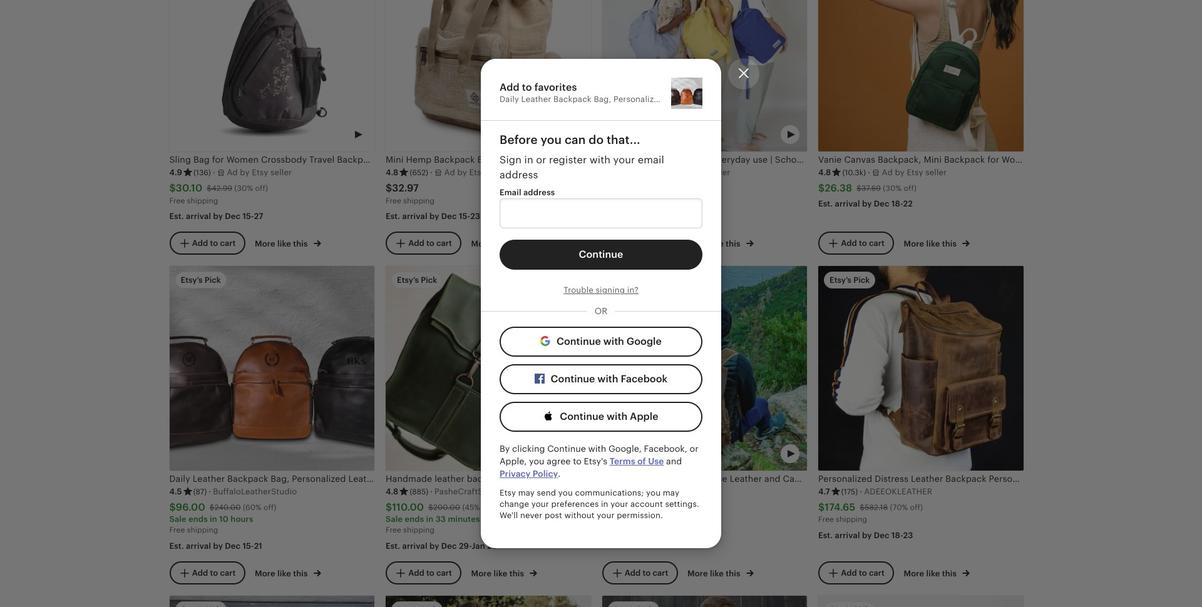 Task type: locate. For each thing, give the bounding box(es) containing it.
0 vertical spatial address
[[500, 169, 538, 181]]

in left 33
[[426, 515, 434, 525]]

before you can do that... dialog
[[0, 0, 1203, 608]]

add to cart button down est. arrival by dec 15-21
[[169, 562, 245, 585]]

est. down 26.38
[[819, 199, 833, 208]]

10
[[219, 515, 229, 525]]

off) inside $ 110.00 $ 200.00 (45% off) sale ends in 33 minutes free shipping
[[482, 503, 495, 512]]

arrival down 30.10
[[186, 212, 211, 221]]

arrival down $ 110.00 $ 200.00 (45% off) sale ends in 33 minutes free shipping
[[402, 542, 428, 551]]

may up settings. on the bottom right of the page
[[663, 489, 680, 498]]

vanie canvas backpack, mini backpack for women, teens gift, birthday gift, christmas gifts, weekend backpack, gift for her, anniversary gift image
[[819, 0, 1024, 152]]

continue with facebook
[[549, 374, 668, 385]]

or inside sign in or register with your email address
[[536, 154, 547, 166]]

you up preferences
[[559, 489, 573, 498]]

· right the (87)
[[209, 487, 211, 497]]

est. down 30.10
[[169, 212, 184, 221]]

ends down the 96.00
[[189, 515, 208, 525]]

$
[[169, 182, 176, 194], [386, 182, 392, 194], [819, 182, 825, 194], [207, 184, 212, 193], [857, 184, 862, 193], [169, 502, 176, 514], [386, 502, 392, 514], [602, 502, 609, 514], [819, 502, 825, 514], [210, 503, 215, 512], [429, 503, 433, 512], [640, 503, 645, 512], [860, 503, 865, 512]]

1 horizontal spatial pick
[[421, 275, 437, 285]]

do
[[589, 133, 604, 147]]

0 horizontal spatial sale
[[169, 515, 187, 525]]

send
[[537, 489, 556, 498]]

email
[[500, 188, 522, 197]]

off) up 22
[[904, 184, 917, 193]]

may up change
[[518, 489, 535, 498]]

add
[[500, 82, 520, 94], [192, 238, 208, 248], [408, 238, 425, 248], [625, 238, 641, 248], [841, 238, 857, 248], [192, 568, 208, 578], [408, 568, 425, 578], [625, 568, 641, 578], [841, 568, 857, 578]]

may
[[518, 489, 535, 498], [663, 489, 680, 498]]

110.00
[[392, 502, 424, 514]]

with left facebook
[[598, 374, 619, 385]]

privacy
[[500, 469, 531, 479]]

1 horizontal spatial ends
[[405, 515, 424, 525]]

1 sale from the left
[[169, 515, 187, 525]]

continue up agree
[[548, 444, 586, 454]]

add for 30.10
[[192, 238, 208, 248]]

4.8 up 110.00
[[386, 487, 399, 497]]

1 vertical spatial or
[[690, 444, 699, 454]]

shipping down 110.00
[[403, 526, 435, 535]]

add to cart button for 32.97
[[386, 232, 462, 255]]

3 etsy's from the left
[[830, 275, 852, 285]]

· right the (885)
[[430, 487, 433, 497]]

you up the privacy policy link
[[529, 457, 545, 467]]

· for 110.00
[[430, 487, 433, 497]]

(30% right 37.69
[[883, 184, 902, 193]]

add to cart down est. arrival by dec 15-27 on the top left of the page
[[192, 238, 236, 248]]

jan
[[472, 542, 485, 551]]

91.00
[[609, 502, 636, 514]]

2 (30% from the left
[[883, 184, 902, 193]]

continue with apple
[[558, 411, 659, 423]]

pick
[[205, 275, 221, 285], [421, 275, 437, 285], [854, 275, 870, 285]]

shipping inside "$ 174.65 $ 582.18 (70% off) free shipping"
[[836, 516, 868, 525]]

est. down 174.65
[[819, 531, 833, 540]]

boho
[[478, 155, 500, 165]]

2 18- from the top
[[892, 531, 904, 540]]

free inside $ 91.00 $ 140.00 (35% off) free shipping
[[602, 516, 618, 525]]

arrival down $ 32.97 free shipping
[[402, 212, 428, 221]]

by for 30.10
[[213, 212, 223, 221]]

2 ends from the left
[[405, 515, 424, 525]]

off) right (60%
[[264, 503, 277, 512]]

by for 174.65
[[862, 531, 872, 540]]

in inside $ 96.00 $ 240.00 (60% off) sale ends in 10 hours free shipping
[[210, 515, 217, 525]]

sale for 110.00
[[386, 515, 403, 525]]

200.00
[[433, 503, 460, 512]]

·
[[213, 168, 215, 177], [430, 168, 433, 177], [868, 168, 871, 177], [209, 487, 211, 497], [430, 487, 433, 497], [647, 487, 650, 497], [860, 487, 863, 497]]

in inside $ 110.00 $ 200.00 (45% off) sale ends in 33 minutes free shipping
[[426, 515, 434, 525]]

$ left 200.00
[[386, 502, 392, 514]]

add down est. arrival by dec 15-27 on the top left of the page
[[192, 238, 208, 248]]

with left 'apple'
[[607, 411, 628, 423]]

off) inside the $ 26.38 $ 37.69 (30% off) est. arrival by dec 18-22
[[904, 184, 917, 193]]

(30% inside the $ 26.38 $ 37.69 (30% off) est. arrival by dec 18-22
[[883, 184, 902, 193]]

3 etsy's pick from the left
[[830, 275, 870, 285]]

terms of use and privacy policy .
[[500, 457, 682, 479]]

(10.3k)
[[843, 168, 866, 177]]

23 for 174.65
[[903, 531, 914, 540]]

shipping inside $ 32.97 free shipping
[[403, 196, 435, 205]]

travel backpack, crazy horse leather and canvas backpack, personalized christmas gift, unisex rucksack, backpack for men, woman backpack image
[[602, 266, 807, 471]]

240.00
[[215, 503, 241, 512]]

15- for 96.00
[[243, 542, 254, 551]]

4.8 down the mini
[[386, 168, 399, 177]]

15- down backpack
[[459, 212, 471, 221]]

before you can do that...
[[500, 133, 641, 147]]

4.8
[[386, 168, 399, 177], [819, 168, 831, 177], [386, 487, 399, 497]]

15-
[[243, 212, 254, 221], [459, 212, 471, 221], [243, 542, 254, 551]]

1 horizontal spatial 23
[[903, 531, 914, 540]]

by
[[500, 444, 510, 454]]

eco
[[526, 155, 542, 165]]

1 etsy's from the left
[[181, 275, 203, 285]]

0 vertical spatial 23
[[470, 212, 481, 221]]

off) inside $ 91.00 $ 140.00 (35% off) free shipping
[[692, 503, 705, 512]]

est. down 110.00
[[386, 542, 400, 551]]

facebook
[[621, 374, 668, 385]]

continue with apple link
[[500, 402, 703, 432]]

add for 110.00
[[408, 568, 425, 578]]

preferences
[[552, 500, 599, 509]]

2 horizontal spatial etsy's pick
[[830, 275, 870, 285]]

free down the 91.00
[[602, 516, 618, 525]]

2 horizontal spatial etsy's
[[830, 275, 852, 285]]

23 down (70%
[[903, 531, 914, 540]]

0 horizontal spatial etsy's pick
[[181, 275, 221, 285]]

dec down backpack
[[441, 212, 457, 221]]

free down the 96.00
[[169, 526, 185, 535]]

with for apple
[[607, 411, 628, 423]]

address
[[500, 169, 538, 181], [524, 188, 555, 197]]

free shipping link
[[602, 0, 807, 230]]

22
[[903, 199, 913, 208]]

to
[[522, 82, 532, 94], [210, 238, 218, 248], [426, 238, 435, 248], [643, 238, 651, 248], [859, 238, 867, 248], [573, 457, 582, 467], [210, 568, 218, 578], [426, 568, 435, 578], [643, 568, 651, 578], [859, 568, 867, 578]]

friendly
[[544, 155, 579, 165]]

1 horizontal spatial may
[[663, 489, 680, 498]]

off) inside $ 96.00 $ 240.00 (60% off) sale ends in 10 hours free shipping
[[264, 503, 277, 512]]

est. arrival by dec 15-27
[[169, 212, 263, 221]]

off) for 91.00
[[692, 503, 705, 512]]

0 horizontal spatial may
[[518, 489, 535, 498]]

hemp
[[406, 155, 432, 165]]

pick for 96.00
[[205, 275, 221, 285]]

· for 30.10
[[213, 168, 215, 177]]

3 pick from the left
[[854, 275, 870, 285]]

with left the google
[[604, 336, 624, 348]]

add inside before you can do that... dialog
[[500, 82, 520, 94]]

1 pick from the left
[[205, 275, 221, 285]]

1 (30% from the left
[[234, 184, 253, 193]]

29-
[[459, 542, 472, 551]]

1 horizontal spatial (30%
[[883, 184, 902, 193]]

18-
[[892, 199, 904, 208], [892, 531, 904, 540]]

2 sale from the left
[[386, 515, 403, 525]]

off) inside "$ 174.65 $ 582.18 (70% off) free shipping"
[[910, 503, 923, 512]]

dec left the 27 at the left top of page
[[225, 212, 241, 221]]

140.00
[[645, 503, 671, 512]]

1 vertical spatial address
[[524, 188, 555, 197]]

by for 110.00
[[430, 542, 439, 551]]

37.69
[[862, 184, 881, 193]]

4.8 up 26.38
[[819, 168, 831, 177]]

1 vertical spatial 23
[[903, 531, 914, 540]]

2 pick from the left
[[421, 275, 437, 285]]

with inside 'by clicking continue with google, facebook, or apple, you agree to etsy's'
[[588, 444, 606, 454]]

continue for continue with apple
[[560, 411, 605, 423]]

off) inside "$ 30.10 $ 42.99 (30% off) free shipping"
[[255, 184, 268, 193]]

google
[[627, 336, 662, 348]]

dec down 37.69
[[874, 199, 890, 208]]

free
[[169, 196, 185, 205], [386, 196, 401, 205], [602, 196, 618, 205], [602, 516, 618, 525], [819, 516, 834, 525], [169, 526, 185, 535], [386, 526, 401, 535]]

with inside sign in or register with your email address
[[590, 154, 611, 166]]

1 horizontal spatial sale
[[386, 515, 403, 525]]

-
[[521, 155, 524, 165]]

add to cart down est. arrival by dec 15-21
[[192, 568, 236, 578]]

est. arrival by dec 29-jan 26
[[386, 542, 497, 551]]

by inside the $ 26.38 $ 37.69 (30% off) est. arrival by dec 18-22
[[862, 199, 872, 208]]

(30% inside "$ 30.10 $ 42.99 (30% off) free shipping"
[[234, 184, 253, 193]]

$ inside $ 32.97 free shipping
[[386, 182, 392, 194]]

continue for continue with facebook
[[551, 374, 595, 385]]

add to cart down free shipping
[[625, 238, 669, 248]]

trouble signing in?
[[564, 286, 639, 295]]

0 horizontal spatial 23
[[470, 212, 481, 221]]

add to cart button for 96.00
[[169, 562, 245, 585]]

sale inside $ 96.00 $ 240.00 (60% off) sale ends in 10 hours free shipping
[[169, 515, 187, 525]]

by
[[862, 199, 872, 208], [213, 212, 223, 221], [430, 212, 439, 221], [862, 531, 872, 540], [213, 542, 223, 551], [430, 542, 439, 551]]

sale
[[169, 515, 187, 525], [386, 515, 403, 525]]

sale for 96.00
[[169, 515, 187, 525]]

0 horizontal spatial pick
[[205, 275, 221, 285]]

address down the -
[[500, 169, 538, 181]]

to down est. arrival by dec 18-23
[[859, 568, 867, 578]]

continue inside button
[[579, 249, 623, 261]]

use
[[648, 457, 664, 467]]

without
[[565, 511, 595, 521]]

dec down "$ 174.65 $ 582.18 (70% off) free shipping"
[[874, 531, 890, 540]]

1 horizontal spatial 4.9
[[602, 487, 615, 497]]

trouble
[[564, 286, 594, 295]]

with up etsy's
[[588, 444, 606, 454]]

$ 174.65 $ 582.18 (70% off) free shipping
[[819, 502, 923, 525]]

· right (652)
[[430, 168, 433, 177]]

shipping down 174.65
[[836, 516, 868, 525]]

or right facebook,
[[690, 444, 699, 454]]

by for 32.97
[[430, 212, 439, 221]]

0 horizontal spatial 4.9
[[169, 168, 182, 177]]

off) right (35%
[[692, 503, 705, 512]]

personalized distress leather backpack personalized backpack name custom leather bag monogram handmade retro leather bag christmas gift image
[[819, 266, 1024, 471]]

shipping down 'durable'
[[620, 196, 651, 205]]

add to cart down 'est. arrival by dec 15-23'
[[408, 238, 452, 248]]

shipping inside $ 110.00 $ 200.00 (45% off) sale ends in 33 minutes free shipping
[[403, 526, 435, 535]]

1 horizontal spatial etsy's pick
[[397, 275, 437, 285]]

add to cart button down 'est. arrival by dec 15-23'
[[386, 232, 462, 255]]

off)
[[255, 184, 268, 193], [904, 184, 917, 193], [264, 503, 277, 512], [482, 503, 495, 512], [692, 503, 705, 512], [910, 503, 923, 512]]

shipping up est. arrival by dec 15-21
[[187, 526, 218, 535]]

est. inside the $ 26.38 $ 37.69 (30% off) est. arrival by dec 18-22
[[819, 199, 833, 208]]

$ 30.10 $ 42.99 (30% off) free shipping
[[169, 182, 268, 205]]

add to cart button down est. arrival by dec 15-27 on the top left of the page
[[169, 232, 245, 255]]

with for google
[[604, 336, 624, 348]]

hours
[[231, 515, 253, 525]]

shipping
[[187, 196, 218, 205], [403, 196, 435, 205], [620, 196, 651, 205], [620, 516, 651, 525], [836, 516, 868, 525], [187, 526, 218, 535], [403, 526, 435, 535]]

free inside "$ 174.65 $ 582.18 (70% off) free shipping"
[[819, 516, 834, 525]]

free inside $ 96.00 $ 240.00 (60% off) sale ends in 10 hours free shipping
[[169, 526, 185, 535]]

2 etsy's from the left
[[397, 275, 419, 285]]

continue down or at the bottom of page
[[557, 336, 601, 348]]

est. down $ 32.97 free shipping
[[386, 212, 400, 221]]

communications;
[[575, 489, 644, 498]]

continue with facebook button
[[500, 365, 703, 395]]

address right email
[[524, 188, 555, 197]]

register
[[549, 154, 587, 166]]

etsy's
[[181, 275, 203, 285], [397, 275, 419, 285], [830, 275, 852, 285]]

with
[[590, 154, 611, 166], [604, 336, 624, 348], [598, 374, 619, 385], [607, 411, 628, 423], [588, 444, 606, 454]]

agree
[[547, 457, 571, 467]]

2 etsy's pick from the left
[[397, 275, 437, 285]]

arrival for 96.00
[[186, 542, 211, 551]]

off) for 174.65
[[910, 503, 923, 512]]

facebook,
[[644, 444, 688, 454]]

settings.
[[665, 500, 700, 509]]

1 horizontal spatial etsy's
[[397, 275, 419, 285]]

personalized leather laptop backpack, computer black genuine leather carrier, back pack leather laptop unisex traveling bag image
[[169, 596, 375, 608]]

to for (652)
[[426, 238, 435, 248]]

with down do on the top of page
[[590, 154, 611, 166]]

ends inside $ 96.00 $ 240.00 (60% off) sale ends in 10 hours free shipping
[[189, 515, 208, 525]]

to down free shipping
[[643, 238, 651, 248]]

in right the -
[[525, 154, 534, 166]]

$ 91.00 $ 140.00 (35% off) free shipping
[[602, 502, 705, 525]]

off) right "(45%"
[[482, 503, 495, 512]]

etsy's pick for 110.00
[[397, 275, 437, 285]]

by down 37.69
[[862, 199, 872, 208]]

0 vertical spatial 4.9
[[169, 168, 182, 177]]

15- down hours
[[243, 542, 254, 551]]

0 horizontal spatial etsy's
[[181, 275, 203, 285]]

ends
[[189, 515, 208, 525], [405, 515, 424, 525]]

dec inside the $ 26.38 $ 37.69 (30% off) est. arrival by dec 18-22
[[874, 199, 890, 208]]

or right the -
[[536, 154, 547, 166]]

ends inside $ 110.00 $ 200.00 (45% off) sale ends in 33 minutes free shipping
[[405, 515, 424, 525]]

by down 33
[[430, 542, 439, 551]]

0 horizontal spatial or
[[536, 154, 547, 166]]

you up account
[[646, 489, 661, 498]]

4.9 up the 91.00
[[602, 487, 615, 497]]

· for 91.00
[[647, 487, 650, 497]]

est. for 110.00
[[386, 542, 400, 551]]

to down permission.
[[643, 568, 651, 578]]

and
[[667, 457, 682, 467]]

free down 32.97
[[386, 196, 401, 205]]

add down the est. arrival by dec 29-jan 26
[[408, 568, 425, 578]]

1 horizontal spatial or
[[690, 444, 699, 454]]

0 vertical spatial or
[[536, 154, 547, 166]]

1 18- from the top
[[892, 199, 904, 208]]

or
[[595, 306, 608, 317]]

bag
[[502, 155, 518, 165]]

daily leather backpack bag, personalized leather backpack, travel backpack rucksack ,leather backpack for laptop image
[[169, 266, 375, 471]]

add down permission.
[[625, 568, 641, 578]]

arrival down $ 96.00 $ 240.00 (60% off) sale ends in 10 hours free shipping on the left bottom
[[186, 542, 211, 551]]

off) for 26.38
[[904, 184, 917, 193]]

add to cart button down permission.
[[602, 562, 678, 585]]

by down "$ 30.10 $ 42.99 (30% off) free shipping"
[[213, 212, 223, 221]]

add to cart for 32.97
[[408, 238, 452, 248]]

15- for 32.97
[[459, 212, 471, 221]]

add to cart down the est. arrival by dec 29-jan 26
[[408, 568, 452, 578]]

add for 96.00
[[192, 568, 208, 578]]

add down 'est. arrival by dec 15-23'
[[408, 238, 425, 248]]

1 vertical spatial 4.9
[[602, 487, 615, 497]]

to down 'est. arrival by dec 15-23'
[[426, 238, 435, 248]]

· right (7.2k)
[[647, 487, 650, 497]]

sale inside $ 110.00 $ 200.00 (45% off) sale ends in 33 minutes free shipping
[[386, 515, 403, 525]]

free down 30.10
[[169, 196, 185, 205]]

dec
[[874, 199, 890, 208], [225, 212, 241, 221], [441, 212, 457, 221], [874, 531, 890, 540], [225, 542, 241, 551], [441, 542, 457, 551]]

or
[[536, 154, 547, 166], [690, 444, 699, 454]]

$ right 110.00
[[429, 503, 433, 512]]

2 horizontal spatial pick
[[854, 275, 870, 285]]

$ down 4.5
[[169, 502, 176, 514]]

arrival for 174.65
[[835, 531, 860, 540]]

shipping down 30.10
[[187, 196, 218, 205]]

arrival down 26.38
[[835, 199, 860, 208]]

continue for continue with google
[[557, 336, 601, 348]]

(30% right "42.99"
[[234, 184, 253, 193]]

0 horizontal spatial (30%
[[234, 184, 253, 193]]

est.
[[819, 199, 833, 208], [169, 212, 184, 221], [386, 212, 400, 221], [819, 531, 833, 540], [169, 542, 184, 551], [386, 542, 400, 551]]

add down est. arrival by dec 15-21
[[192, 568, 208, 578]]

in down communications;
[[601, 500, 609, 509]]

email address
[[500, 188, 555, 197]]

continue down continue with facebook button
[[560, 411, 605, 423]]

continue up trouble signing in?
[[579, 249, 623, 261]]

0 horizontal spatial ends
[[189, 515, 208, 525]]

add down the $ 26.38 $ 37.69 (30% off) est. arrival by dec 18-22
[[841, 238, 857, 248]]

1 vertical spatial 18-
[[892, 531, 904, 540]]

unisex
[[581, 155, 609, 165]]

in inside sign in or register with your email address
[[525, 154, 534, 166]]

terms
[[610, 457, 636, 467]]

in inside the etsy may send you communications; you may change your preferences in your account settings. we'll never post without your permission.
[[601, 500, 609, 509]]

· right (136)
[[213, 168, 215, 177]]

sling bag for women crossbody travel backpack with anti theft pocket | one strap tablet backpack floral pattern chest bag with bottle holder image
[[169, 0, 375, 152]]

4.9
[[169, 168, 182, 177], [602, 487, 615, 497]]

sale down 110.00
[[386, 515, 403, 525]]

add left 'favorites' on the left
[[500, 82, 520, 94]]

· right (10.3k)
[[868, 168, 871, 177]]

$ right the 96.00
[[210, 503, 215, 512]]

shipping down 32.97
[[403, 196, 435, 205]]

1 etsy's pick from the left
[[181, 275, 221, 285]]

0 vertical spatial 18-
[[892, 199, 904, 208]]

1 ends from the left
[[189, 515, 208, 525]]

arrival for 32.97
[[402, 212, 428, 221]]



Task type: describe. For each thing, give the bounding box(es) containing it.
(35%
[[673, 503, 690, 512]]

add down free shipping
[[625, 238, 641, 248]]

free inside $ 32.97 free shipping
[[386, 196, 401, 205]]

cart for 110.00
[[436, 568, 452, 578]]

$ down communications;
[[602, 502, 609, 514]]

(175)
[[842, 488, 858, 496]]

off) for 96.00
[[264, 503, 277, 512]]

to inside 'by clicking continue with google, facebook, or apple, you agree to etsy's'
[[573, 457, 582, 467]]

post
[[545, 511, 562, 521]]

add to cart button for 174.65
[[819, 562, 894, 585]]

Email address email field
[[500, 199, 703, 229]]

privacy policy link
[[500, 469, 558, 479]]

$ right 174.65
[[860, 503, 865, 512]]

(885)
[[410, 488, 429, 496]]

add to cart for 96.00
[[192, 568, 236, 578]]

in?
[[628, 286, 639, 295]]

pick for 174.65
[[854, 275, 870, 285]]

add to cart down the $ 26.38 $ 37.69 (30% off) est. arrival by dec 18-22
[[841, 238, 885, 248]]

42.99
[[212, 184, 232, 193]]

30.10
[[176, 182, 202, 194]]

account
[[631, 500, 663, 509]]

add to cart button for 110.00
[[386, 562, 462, 585]]

cart for 91.00
[[653, 568, 669, 578]]

continue inside 'by clicking continue with google, facebook, or apple, you agree to etsy's'
[[548, 444, 586, 454]]

mini hemp backpack boho bag - eco friendly unisex durable image
[[386, 0, 591, 152]]

apple,
[[500, 457, 527, 467]]

minutes
[[448, 515, 480, 525]]

continue for continue
[[579, 249, 623, 261]]

add for 32.97
[[408, 238, 425, 248]]

off) for 110.00
[[482, 503, 495, 512]]

the modern day briefcase image
[[819, 596, 1024, 608]]

never
[[520, 511, 543, 521]]

4.8 for 32.97
[[386, 168, 399, 177]]

can
[[565, 133, 586, 147]]

2 may from the left
[[663, 489, 680, 498]]

cart for 32.97
[[436, 238, 452, 248]]

arrival for 30.10
[[186, 212, 211, 221]]

with for facebook
[[598, 374, 619, 385]]

free shipping
[[602, 196, 651, 205]]

582.18
[[865, 503, 888, 512]]

$ down (10.3k)
[[857, 184, 862, 193]]

(45%
[[463, 503, 480, 512]]

18- inside the $ 26.38 $ 37.69 (30% off) est. arrival by dec 18-22
[[892, 199, 904, 208]]

email
[[638, 154, 665, 166]]

change
[[500, 500, 529, 509]]

est. arrival by dec 15-23
[[386, 212, 481, 221]]

96.00
[[176, 502, 205, 514]]

to for (10.3k)
[[859, 238, 867, 248]]

shipping inside $ 91.00 $ 140.00 (35% off) free shipping
[[620, 516, 651, 525]]

$ down 4.7
[[819, 502, 825, 514]]

$ 32.97 free shipping
[[386, 182, 435, 205]]

15- for 30.10
[[243, 212, 254, 221]]

est. for 30.10
[[169, 212, 184, 221]]

continue with google
[[554, 336, 662, 348]]

favorites
[[535, 82, 577, 94]]

clicking
[[512, 444, 545, 454]]

cart for 174.65
[[869, 568, 885, 578]]

etsy's for 174.65
[[830, 275, 852, 285]]

free down unisex
[[602, 196, 618, 205]]

add to cart button for 30.10
[[169, 232, 245, 255]]

(60%
[[243, 503, 262, 512]]

free inside $ 110.00 $ 200.00 (45% off) sale ends in 33 minutes free shipping
[[386, 526, 401, 535]]

21
[[254, 542, 262, 551]]

33
[[436, 515, 446, 525]]

to for (87)
[[210, 568, 218, 578]]

add to cart for 110.00
[[408, 568, 452, 578]]

est. for 32.97
[[386, 212, 400, 221]]

to for (175)
[[859, 568, 867, 578]]

sustainable backpack for everyday use | school backpack with laptop compartment | college backpack | backpacks for school | backpacks image
[[602, 0, 807, 152]]

est. arrival by dec 18-23
[[819, 531, 914, 540]]

dec for 174.65
[[874, 531, 890, 540]]

mini hemp backpack boho bag - eco friendly unisex durable
[[386, 155, 645, 165]]

add to cart button for 91.00
[[602, 562, 678, 585]]

1 may from the left
[[518, 489, 535, 498]]

est. for 96.00
[[169, 542, 184, 551]]

dec for 96.00
[[225, 542, 241, 551]]

etsy
[[500, 489, 516, 498]]

26.38
[[825, 182, 853, 194]]

26
[[487, 542, 497, 551]]

27
[[254, 212, 263, 221]]

terms of use link
[[610, 457, 664, 467]]

etsy's pick for 174.65
[[830, 275, 870, 285]]

(87)
[[193, 488, 207, 496]]

etsy's for 110.00
[[397, 275, 419, 285]]

we'll
[[500, 511, 518, 521]]

dec for 30.10
[[225, 212, 241, 221]]

you up 'friendly' on the top of the page
[[541, 133, 562, 147]]

add to cart for 30.10
[[192, 238, 236, 248]]

dec for 110.00
[[441, 542, 457, 551]]

(136)
[[194, 168, 211, 177]]

to for (136)
[[210, 238, 218, 248]]

$ left "42.99"
[[169, 182, 176, 194]]

dec for 32.97
[[441, 212, 457, 221]]

pick for 110.00
[[421, 275, 437, 285]]

that...
[[607, 133, 641, 147]]

add for 174.65
[[841, 568, 857, 578]]

est. for 174.65
[[819, 531, 833, 540]]

vintage vegan leather flap 3 way convertible backpack for women simple lady handbag classic retro casual daypack (brown/black/green/red) image
[[386, 596, 591, 608]]

add to favorites
[[500, 82, 577, 94]]

shipping inside $ 96.00 $ 240.00 (60% off) sale ends in 10 hours free shipping
[[187, 526, 218, 535]]

(70%
[[890, 503, 908, 512]]

arrival inside the $ 26.38 $ 37.69 (30% off) est. arrival by dec 18-22
[[835, 199, 860, 208]]

by clicking continue with google, facebook, or apple, you agree to etsy's
[[500, 444, 699, 467]]

4.9 for 30.10
[[169, 168, 182, 177]]

backpack
[[434, 155, 475, 165]]

$ down (7.2k)
[[640, 503, 645, 512]]

to for (7.2k)
[[643, 568, 651, 578]]

or inside 'by clicking continue with google, facebook, or apple, you agree to etsy's'
[[690, 444, 699, 454]]

signing
[[596, 286, 625, 295]]

etsy's
[[584, 457, 608, 467]]

you inside 'by clicking continue with google, facebook, or apple, you agree to etsy's'
[[529, 457, 545, 467]]

cart for 96.00
[[220, 568, 236, 578]]

google,
[[609, 444, 642, 454]]

(652)
[[410, 168, 428, 177]]

ends for 96.00
[[189, 515, 208, 525]]

.
[[558, 469, 561, 479]]

· for 174.65
[[860, 487, 863, 497]]

of
[[638, 457, 646, 467]]

est. arrival by dec 15-21
[[169, 542, 262, 551]]

(30% for 30.10
[[234, 184, 253, 193]]

by for 96.00
[[213, 542, 223, 551]]

$ 110.00 $ 200.00 (45% off) sale ends in 33 minutes free shipping
[[386, 502, 495, 535]]

32.97
[[392, 182, 419, 194]]

handmade leather backpack women,leather backpack woman,laptop backpack,mini backpack purse,school backpack,city backpack,leather bag women image
[[386, 266, 591, 471]]

to for (885)
[[426, 568, 435, 578]]

4.8 for 110.00
[[386, 487, 399, 497]]

$ 26.38 $ 37.69 (30% off) est. arrival by dec 18-22
[[819, 182, 917, 208]]

continue button
[[500, 240, 703, 270]]

leather backpack men / women | leather rucksack | laptop backpack | minimalist backpack image
[[602, 596, 807, 608]]

free inside "$ 30.10 $ 42.99 (30% off) free shipping"
[[169, 196, 185, 205]]

etsy's for 96.00
[[181, 275, 203, 285]]

4.7
[[819, 487, 830, 497]]

policy
[[533, 469, 558, 479]]

your inside sign in or register with your email address
[[614, 154, 635, 166]]

arrival for 110.00
[[402, 542, 428, 551]]

mini
[[386, 155, 404, 165]]

$ 96.00 $ 240.00 (60% off) sale ends in 10 hours free shipping
[[169, 502, 277, 535]]

add to cart for 174.65
[[841, 568, 885, 578]]

add for 91.00
[[625, 568, 641, 578]]

add to cart button down the $ 26.38 $ 37.69 (30% off) est. arrival by dec 18-22
[[819, 232, 894, 255]]

174.65
[[825, 502, 856, 514]]

durable
[[612, 155, 645, 165]]

address inside sign in or register with your email address
[[500, 169, 538, 181]]

cart for 30.10
[[220, 238, 236, 248]]

$ left 37.69
[[819, 182, 825, 194]]

add to cart button down free shipping
[[602, 232, 678, 255]]

add to cart for 91.00
[[625, 568, 669, 578]]

4.5
[[169, 487, 182, 497]]

sign in or register with your email address
[[500, 154, 665, 181]]

$ down (136)
[[207, 184, 212, 193]]

· for 32.97
[[430, 168, 433, 177]]

ends for 110.00
[[405, 515, 424, 525]]

4.9 for 91.00
[[602, 487, 615, 497]]

· for 96.00
[[209, 487, 211, 497]]

trouble signing in? link
[[564, 286, 639, 295]]

23 for 32.97
[[470, 212, 481, 221]]

continue with google button
[[500, 327, 703, 357]]

off) for 30.10
[[255, 184, 268, 193]]

to left 'favorites' on the left
[[522, 82, 532, 94]]

etsy's pick for 96.00
[[181, 275, 221, 285]]

shipping inside "$ 30.10 $ 42.99 (30% off) free shipping"
[[187, 196, 218, 205]]

(30% for 26.38
[[883, 184, 902, 193]]



Task type: vqa. For each thing, say whether or not it's contained in the screenshot.
the top turned
no



